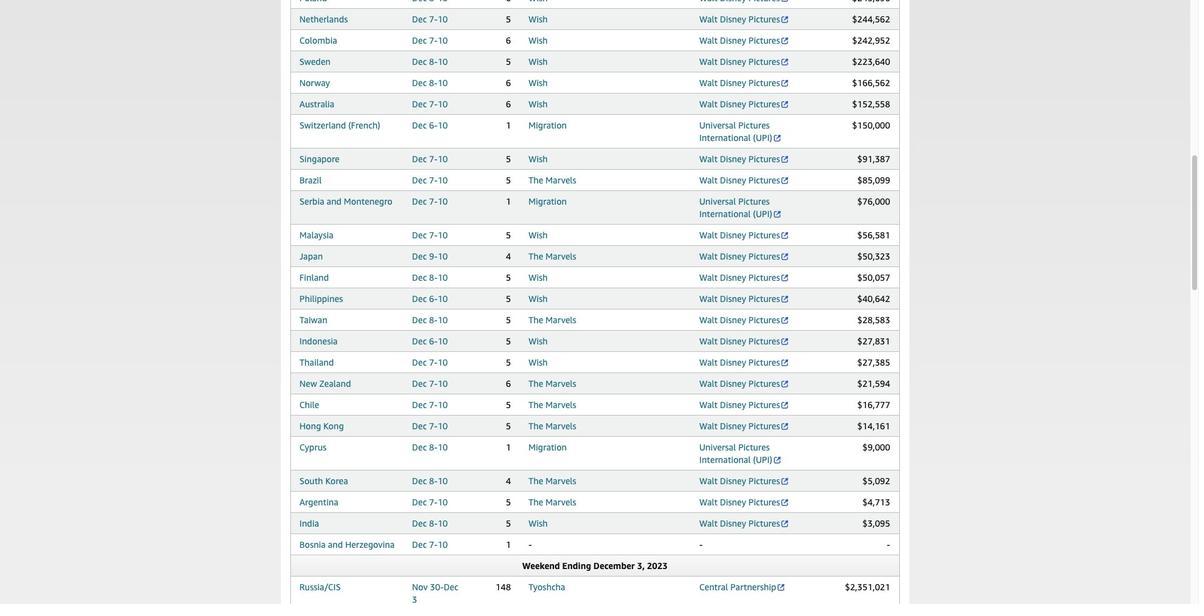 Task type: locate. For each thing, give the bounding box(es) containing it.
7 marvels from the top
[[546, 476, 577, 487]]

2 vertical spatial universal
[[700, 442, 736, 453]]

disney for $166,562
[[720, 77, 747, 88]]

2 vertical spatial dec 6-10 link
[[412, 336, 448, 347]]

4 the marvels from the top
[[529, 379, 577, 389]]

migration link for dec 8-10
[[529, 442, 567, 453]]

$91,387
[[858, 154, 891, 164]]

dec 7-10 for new zealand
[[412, 379, 448, 389]]

walt disney pictures for $40,642
[[700, 294, 780, 304]]

2 (upi) from the top
[[753, 209, 773, 219]]

6 walt disney pictures from the top
[[700, 154, 780, 164]]

dec 9-10 link
[[412, 251, 448, 262]]

5
[[506, 14, 511, 24], [506, 56, 511, 67], [506, 154, 511, 164], [506, 175, 511, 186], [506, 230, 511, 241], [506, 272, 511, 283], [506, 294, 511, 304], [506, 315, 511, 326], [506, 336, 511, 347], [506, 357, 511, 368], [506, 400, 511, 410], [506, 421, 511, 432], [506, 497, 511, 508], [506, 519, 511, 529]]

international for $9,000
[[700, 455, 751, 465]]

3 wish link from the top
[[529, 56, 548, 67]]

2023
[[647, 561, 668, 572]]

6 walt from the top
[[700, 154, 718, 164]]

international for $76,000
[[700, 209, 751, 219]]

1 vertical spatial 6-
[[429, 294, 438, 304]]

disney for $244,562
[[720, 14, 747, 24]]

15 walt disney pictures from the top
[[700, 379, 780, 389]]

the marvels for taiwan
[[529, 315, 577, 326]]

2 horizontal spatial -
[[887, 540, 891, 550]]

the marvels link for argentina
[[529, 497, 577, 508]]

2 vertical spatial 6-
[[429, 336, 438, 347]]

dec 7-10 link for singapore
[[412, 154, 448, 164]]

weekend
[[522, 561, 560, 572]]

10 for sweden
[[438, 56, 448, 67]]

1 vertical spatial (upi)
[[753, 209, 773, 219]]

dec 8-10 for south korea
[[412, 476, 448, 487]]

australia link
[[300, 99, 335, 109]]

2 vertical spatial migration
[[529, 442, 567, 453]]

universal pictures international (upi) link for $76,000
[[700, 196, 782, 219]]

and right serbia
[[327, 196, 342, 207]]

walt disney pictures link for $16,777
[[700, 400, 790, 410]]

1 vertical spatial dec 6-10 link
[[412, 294, 448, 304]]

13 7- from the top
[[429, 540, 438, 550]]

6
[[506, 35, 511, 46], [506, 77, 511, 88], [506, 99, 511, 109], [506, 379, 511, 389]]

30-
[[430, 582, 444, 593]]

dec 7-10 for bosnia and herzegovina
[[412, 540, 448, 550]]

thailand
[[300, 357, 334, 368]]

walt for $40,642
[[700, 294, 718, 304]]

10 for argentina
[[438, 497, 448, 508]]

6 10 from the top
[[438, 120, 448, 131]]

new
[[300, 379, 317, 389]]

18 10 from the top
[[438, 400, 448, 410]]

1 vertical spatial dec 6-10
[[412, 294, 448, 304]]

2 the from the top
[[529, 251, 544, 262]]

universal
[[700, 120, 736, 131], [700, 196, 736, 207], [700, 442, 736, 453]]

7 8- from the top
[[429, 519, 438, 529]]

6 walt disney pictures link from the top
[[700, 154, 790, 164]]

18 walt disney pictures from the top
[[700, 476, 780, 487]]

dec 6-10 for indonesia
[[412, 336, 448, 347]]

1 dec 6-10 link from the top
[[412, 120, 448, 131]]

3 dec 7-10 from the top
[[412, 99, 448, 109]]

migration for dec 6-10
[[529, 120, 567, 131]]

2 4 from the top
[[506, 476, 511, 487]]

- up central
[[700, 540, 703, 550]]

wish for malaysia
[[529, 230, 548, 241]]

korea
[[325, 476, 348, 487]]

marvels for taiwan
[[546, 315, 577, 326]]

14 walt disney pictures from the top
[[700, 357, 780, 368]]

24 10 from the top
[[438, 540, 448, 550]]

dec for hong kong
[[412, 421, 427, 432]]

3,
[[637, 561, 645, 572]]

7 dec 8-10 link from the top
[[412, 519, 448, 529]]

1 horizontal spatial -
[[700, 540, 703, 550]]

sweden link
[[300, 56, 331, 67]]

and right bosnia
[[328, 540, 343, 550]]

new zealand link
[[300, 379, 351, 389]]

the for brazil
[[529, 175, 544, 186]]

wish link
[[529, 14, 548, 24], [529, 35, 548, 46], [529, 56, 548, 67], [529, 77, 548, 88], [529, 99, 548, 109], [529, 154, 548, 164], [529, 230, 548, 241], [529, 272, 548, 283], [529, 294, 548, 304], [529, 336, 548, 347], [529, 357, 548, 368], [529, 519, 548, 529]]

9 walt disney pictures link from the top
[[700, 251, 790, 262]]

$244,562
[[853, 14, 891, 24]]

3 7- from the top
[[429, 99, 438, 109]]

the marvels
[[529, 175, 577, 186], [529, 251, 577, 262], [529, 315, 577, 326], [529, 379, 577, 389], [529, 400, 577, 410], [529, 421, 577, 432], [529, 476, 577, 487], [529, 497, 577, 508]]

5 for finland
[[506, 272, 511, 283]]

1 migration from the top
[[529, 120, 567, 131]]

wish for india
[[529, 519, 548, 529]]

2 international from the top
[[700, 209, 751, 219]]

2 dec 6-10 from the top
[[412, 294, 448, 304]]

serbia
[[300, 196, 324, 207]]

december
[[594, 561, 635, 572]]

walt disney pictures
[[700, 14, 780, 24], [700, 35, 780, 46], [700, 56, 780, 67], [700, 77, 780, 88], [700, 99, 780, 109], [700, 154, 780, 164], [700, 175, 780, 186], [700, 230, 780, 241], [700, 251, 780, 262], [700, 272, 780, 283], [700, 294, 780, 304], [700, 315, 780, 326], [700, 336, 780, 347], [700, 357, 780, 368], [700, 379, 780, 389], [700, 400, 780, 410], [700, 421, 780, 432], [700, 476, 780, 487], [700, 497, 780, 508], [700, 519, 780, 529]]

0 vertical spatial dec 6-10 link
[[412, 120, 448, 131]]

1 vertical spatial international
[[700, 209, 751, 219]]

5 dec 7-10 link from the top
[[412, 175, 448, 186]]

-
[[529, 540, 532, 550], [700, 540, 703, 550], [887, 540, 891, 550]]

pictures for $27,385
[[749, 357, 780, 368]]

3 the from the top
[[529, 315, 544, 326]]

dec inside the nov 30-dec 3
[[444, 582, 459, 593]]

1 dec 7-10 link from the top
[[412, 14, 448, 24]]

6 8- from the top
[[429, 476, 438, 487]]

$21,594
[[858, 379, 891, 389]]

the marvels link for hong kong
[[529, 421, 577, 432]]

1 vertical spatial universal
[[700, 196, 736, 207]]

9 wish link from the top
[[529, 294, 548, 304]]

3 migration link from the top
[[529, 442, 567, 453]]

10 for malaysia
[[438, 230, 448, 241]]

1 vertical spatial migration link
[[529, 196, 567, 207]]

5 wish link from the top
[[529, 99, 548, 109]]

(upi) for $9,000
[[753, 455, 773, 465]]

10 for thailand
[[438, 357, 448, 368]]

2 vertical spatial universal pictures international (upi)
[[700, 442, 773, 465]]

argentina
[[300, 497, 339, 508]]

2 8- from the top
[[429, 77, 438, 88]]

0 vertical spatial and
[[327, 196, 342, 207]]

- down $3,095 at the right of the page
[[887, 540, 891, 550]]

2 vertical spatial (upi)
[[753, 455, 773, 465]]

1 vertical spatial 4
[[506, 476, 511, 487]]

7- for thailand
[[429, 357, 438, 368]]

india
[[300, 519, 319, 529]]

4 for dec 9-10
[[506, 251, 511, 262]]

$27,385
[[858, 357, 891, 368]]

2 dec 6-10 link from the top
[[412, 294, 448, 304]]

5 for singapore
[[506, 154, 511, 164]]

the
[[529, 175, 544, 186], [529, 251, 544, 262], [529, 315, 544, 326], [529, 379, 544, 389], [529, 400, 544, 410], [529, 421, 544, 432], [529, 476, 544, 487], [529, 497, 544, 508]]

the marvels link for new zealand
[[529, 379, 577, 389]]

universal pictures international (upi)
[[700, 120, 773, 143], [700, 196, 773, 219], [700, 442, 773, 465]]

7-
[[429, 14, 438, 24], [429, 35, 438, 46], [429, 99, 438, 109], [429, 154, 438, 164], [429, 175, 438, 186], [429, 196, 438, 207], [429, 230, 438, 241], [429, 357, 438, 368], [429, 379, 438, 389], [429, 400, 438, 410], [429, 421, 438, 432], [429, 497, 438, 508], [429, 540, 438, 550]]

$76,000
[[858, 196, 891, 207]]

walt disney pictures link for $4,713
[[700, 497, 790, 508]]

6 for colombia
[[506, 35, 511, 46]]

dec 6-10
[[412, 120, 448, 131], [412, 294, 448, 304], [412, 336, 448, 347]]

0 vertical spatial universal pictures international (upi)
[[700, 120, 773, 143]]

4 walt disney pictures from the top
[[700, 77, 780, 88]]

pictures for $166,562
[[749, 77, 780, 88]]

7 dec 8-10 from the top
[[412, 519, 448, 529]]

7 walt from the top
[[700, 175, 718, 186]]

$56,581
[[858, 230, 891, 241]]

4
[[506, 251, 511, 262], [506, 476, 511, 487]]

0 vertical spatial international
[[700, 132, 751, 143]]

1 for cyprus
[[506, 442, 511, 453]]

9 walt disney pictures from the top
[[700, 251, 780, 262]]

8 marvels from the top
[[546, 497, 577, 508]]

walt disney pictures for $223,640
[[700, 56, 780, 67]]

14 disney from the top
[[720, 357, 747, 368]]

0 vertical spatial universal
[[700, 120, 736, 131]]

wish for thailand
[[529, 357, 548, 368]]

0 vertical spatial (upi)
[[753, 132, 773, 143]]

dec for argentina
[[412, 497, 427, 508]]

dec 8-10 link for india
[[412, 519, 448, 529]]

1 vertical spatial universal pictures international (upi)
[[700, 196, 773, 219]]

walt disney pictures link for $27,831
[[700, 336, 790, 347]]

15 disney from the top
[[720, 379, 747, 389]]

wish for philippines
[[529, 294, 548, 304]]

1
[[506, 120, 511, 131], [506, 196, 511, 207], [506, 442, 511, 453], [506, 540, 511, 550]]

brazil
[[300, 175, 322, 186]]

dec for malaysia
[[412, 230, 427, 241]]

11 5 from the top
[[506, 400, 511, 410]]

0 vertical spatial 6-
[[429, 120, 438, 131]]

$85,099
[[858, 175, 891, 186]]

- up weekend
[[529, 540, 532, 550]]

2 vertical spatial universal pictures international (upi) link
[[700, 442, 782, 465]]

the marvels link for japan
[[529, 251, 577, 262]]

10 for australia
[[438, 99, 448, 109]]

4 dec 7-10 link from the top
[[412, 154, 448, 164]]

20 disney from the top
[[720, 519, 747, 529]]

(upi) for $150,000
[[753, 132, 773, 143]]

the for hong kong
[[529, 421, 544, 432]]

13 10 from the top
[[438, 294, 448, 304]]

1 vertical spatial and
[[328, 540, 343, 550]]

7- for brazil
[[429, 175, 438, 186]]

1 6- from the top
[[429, 120, 438, 131]]

walt for $5,092
[[700, 476, 718, 487]]

20 walt disney pictures from the top
[[700, 519, 780, 529]]

dec 8-10 for cyprus
[[412, 442, 448, 453]]

2 universal pictures international (upi) from the top
[[700, 196, 773, 219]]

walt disney pictures for $16,777
[[700, 400, 780, 410]]

argentina link
[[300, 497, 339, 508]]

0 vertical spatial migration link
[[529, 120, 567, 131]]

singapore link
[[300, 154, 340, 164]]

1 for serbia and montenegro
[[506, 196, 511, 207]]

9 dec 7-10 from the top
[[412, 379, 448, 389]]

tyoshcha link
[[529, 582, 566, 593]]

dec for taiwan
[[412, 315, 427, 326]]

dec
[[412, 14, 427, 24], [412, 35, 427, 46], [412, 56, 427, 67], [412, 77, 427, 88], [412, 99, 427, 109], [412, 120, 427, 131], [412, 154, 427, 164], [412, 175, 427, 186], [412, 196, 427, 207], [412, 230, 427, 241], [412, 251, 427, 262], [412, 272, 427, 283], [412, 294, 427, 304], [412, 315, 427, 326], [412, 336, 427, 347], [412, 357, 427, 368], [412, 379, 427, 389], [412, 400, 427, 410], [412, 421, 427, 432], [412, 442, 427, 453], [412, 476, 427, 487], [412, 497, 427, 508], [412, 519, 427, 529], [412, 540, 427, 550], [444, 582, 459, 593]]

2 vertical spatial migration link
[[529, 442, 567, 453]]

2 vertical spatial dec 6-10
[[412, 336, 448, 347]]

walt disney pictures link for $21,594
[[700, 379, 790, 389]]

2 dec 7-10 link from the top
[[412, 35, 448, 46]]

pictures
[[749, 14, 780, 24], [749, 35, 780, 46], [749, 56, 780, 67], [749, 77, 780, 88], [749, 99, 780, 109], [739, 120, 770, 131], [749, 154, 780, 164], [749, 175, 780, 186], [739, 196, 770, 207], [749, 230, 780, 241], [749, 251, 780, 262], [749, 272, 780, 283], [749, 294, 780, 304], [749, 315, 780, 326], [749, 336, 780, 347], [749, 357, 780, 368], [749, 379, 780, 389], [749, 400, 780, 410], [749, 421, 780, 432], [739, 442, 770, 453], [749, 476, 780, 487], [749, 497, 780, 508], [749, 519, 780, 529]]

12 dec 7-10 from the top
[[412, 497, 448, 508]]

5 walt disney pictures from the top
[[700, 99, 780, 109]]

4 dec 7-10 from the top
[[412, 154, 448, 164]]

5 for thailand
[[506, 357, 511, 368]]

1 5 from the top
[[506, 14, 511, 24]]

12 walt disney pictures link from the top
[[700, 315, 790, 326]]

5 the from the top
[[529, 400, 544, 410]]

10 for colombia
[[438, 35, 448, 46]]

12 walt disney pictures from the top
[[700, 315, 780, 326]]

0 vertical spatial migration
[[529, 120, 567, 131]]

1 vertical spatial migration
[[529, 196, 567, 207]]

walt for $14,161
[[700, 421, 718, 432]]

9 dec 7-10 link from the top
[[412, 379, 448, 389]]

2 the marvels link from the top
[[529, 251, 577, 262]]

dec 6-10 link for philippines
[[412, 294, 448, 304]]

8 dec 7-10 from the top
[[412, 357, 448, 368]]

16 walt disney pictures from the top
[[700, 400, 780, 410]]

$150,000
[[853, 120, 891, 131]]

marvels
[[546, 175, 577, 186], [546, 251, 577, 262], [546, 315, 577, 326], [546, 379, 577, 389], [546, 400, 577, 410], [546, 421, 577, 432], [546, 476, 577, 487], [546, 497, 577, 508]]

6 wish link from the top
[[529, 154, 548, 164]]

walt disney pictures link for $166,562
[[700, 77, 790, 88]]

south korea
[[300, 476, 348, 487]]

disney for $91,387
[[720, 154, 747, 164]]

0 vertical spatial universal pictures international (upi) link
[[700, 120, 782, 143]]

6 disney from the top
[[720, 154, 747, 164]]

$9,000
[[863, 442, 891, 453]]

6-
[[429, 120, 438, 131], [429, 294, 438, 304], [429, 336, 438, 347]]

5 for taiwan
[[506, 315, 511, 326]]

0 horizontal spatial -
[[529, 540, 532, 550]]

wish link for india
[[529, 519, 548, 529]]

8 5 from the top
[[506, 315, 511, 326]]

14 walt from the top
[[700, 357, 718, 368]]

walt disney pictures link for $242,952
[[700, 35, 790, 46]]

5 walt disney pictures link from the top
[[700, 99, 790, 109]]

the marvels for new zealand
[[529, 379, 577, 389]]

weekend ending december 3, 2023
[[522, 561, 668, 572]]

7- for malaysia
[[429, 230, 438, 241]]

2 6 from the top
[[506, 77, 511, 88]]

disney for $40,642
[[720, 294, 747, 304]]

0 vertical spatial 4
[[506, 251, 511, 262]]

5 the marvels link from the top
[[529, 400, 577, 410]]

2 vertical spatial international
[[700, 455, 751, 465]]

16 disney from the top
[[720, 400, 747, 410]]

6 dec 7-10 link from the top
[[412, 196, 448, 207]]

migration link for dec 7-10
[[529, 196, 567, 207]]

$5,092
[[863, 476, 891, 487]]

6 for australia
[[506, 99, 511, 109]]

1 the marvels from the top
[[529, 175, 577, 186]]

2 migration from the top
[[529, 196, 567, 207]]

$242,952
[[853, 35, 891, 46]]

walt disney pictures link for $91,387
[[700, 154, 790, 164]]

international
[[700, 132, 751, 143], [700, 209, 751, 219], [700, 455, 751, 465]]

dec 7-10 link for netherlands
[[412, 14, 448, 24]]

10 wish from the top
[[529, 336, 548, 347]]

11 10 from the top
[[438, 251, 448, 262]]

1 wish link from the top
[[529, 14, 548, 24]]

148
[[496, 582, 511, 593]]

(upi)
[[753, 132, 773, 143], [753, 209, 773, 219], [753, 455, 773, 465]]

dec 7-10 link
[[412, 14, 448, 24], [412, 35, 448, 46], [412, 99, 448, 109], [412, 154, 448, 164], [412, 175, 448, 186], [412, 196, 448, 207], [412, 230, 448, 241], [412, 357, 448, 368], [412, 379, 448, 389], [412, 400, 448, 410], [412, 421, 448, 432], [412, 497, 448, 508], [412, 540, 448, 550]]

wish link for finland
[[529, 272, 548, 283]]

disney for $4,713
[[720, 497, 747, 508]]

walt disney pictures link for $223,640
[[700, 56, 790, 67]]

migration
[[529, 120, 567, 131], [529, 196, 567, 207], [529, 442, 567, 453]]

cyprus
[[300, 442, 327, 453]]

12 dec 7-10 link from the top
[[412, 497, 448, 508]]

4 the marvels link from the top
[[529, 379, 577, 389]]

walt disney pictures link for $27,385
[[700, 357, 790, 368]]

1 vertical spatial universal pictures international (upi) link
[[700, 196, 782, 219]]

universal pictures international (upi) for $76,000
[[700, 196, 773, 219]]

$152,558
[[853, 99, 891, 109]]

3 6- from the top
[[429, 336, 438, 347]]

wish link for philippines
[[529, 294, 548, 304]]

wish for sweden
[[529, 56, 548, 67]]

universal pictures international (upi) link
[[700, 120, 782, 143], [700, 196, 782, 219], [700, 442, 782, 465]]

1 universal from the top
[[700, 120, 736, 131]]

7 7- from the top
[[429, 230, 438, 241]]

3 walt from the top
[[700, 56, 718, 67]]

3 migration from the top
[[529, 442, 567, 453]]

13 5 from the top
[[506, 497, 511, 508]]

8 dec 7-10 link from the top
[[412, 357, 448, 368]]

11 7- from the top
[[429, 421, 438, 432]]

walt for $91,387
[[700, 154, 718, 164]]

19 walt from the top
[[700, 497, 718, 508]]

10 walt disney pictures from the top
[[700, 272, 780, 283]]

dec for singapore
[[412, 154, 427, 164]]

10 for cyprus
[[438, 442, 448, 453]]

1 dec 8-10 link from the top
[[412, 56, 448, 67]]

4 walt from the top
[[700, 77, 718, 88]]

pictures for $4,713
[[749, 497, 780, 508]]

4 wish from the top
[[529, 77, 548, 88]]

7 10 from the top
[[438, 154, 448, 164]]

chile link
[[300, 400, 319, 410]]

6- for indonesia
[[429, 336, 438, 347]]

6 the marvels from the top
[[529, 421, 577, 432]]

10 for south korea
[[438, 476, 448, 487]]

6 marvels from the top
[[546, 421, 577, 432]]

$16,777
[[858, 400, 891, 410]]

wish for finland
[[529, 272, 548, 283]]

1 marvels from the top
[[546, 175, 577, 186]]

dec 7-10 link for thailand
[[412, 357, 448, 368]]

9 disney from the top
[[720, 251, 747, 262]]

walt
[[700, 14, 718, 24], [700, 35, 718, 46], [700, 56, 718, 67], [700, 77, 718, 88], [700, 99, 718, 109], [700, 154, 718, 164], [700, 175, 718, 186], [700, 230, 718, 241], [700, 251, 718, 262], [700, 272, 718, 283], [700, 294, 718, 304], [700, 315, 718, 326], [700, 336, 718, 347], [700, 357, 718, 368], [700, 379, 718, 389], [700, 400, 718, 410], [700, 421, 718, 432], [700, 476, 718, 487], [700, 497, 718, 508], [700, 519, 718, 529]]

0 vertical spatial dec 6-10
[[412, 120, 448, 131]]

5 5 from the top
[[506, 230, 511, 241]]

3 (upi) from the top
[[753, 455, 773, 465]]

1 disney from the top
[[720, 14, 747, 24]]



Task type: vqa. For each thing, say whether or not it's contained in the screenshot.
$21,594's the Walt Disney Pictures link
yes



Task type: describe. For each thing, give the bounding box(es) containing it.
bosnia and herzegovina
[[300, 540, 395, 550]]

dec for japan
[[412, 251, 427, 262]]

walt for $56,581
[[700, 230, 718, 241]]

norway
[[300, 77, 330, 88]]

10 for taiwan
[[438, 315, 448, 326]]

wish link for thailand
[[529, 357, 548, 368]]

universal pictures international (upi) for $9,000
[[700, 442, 773, 465]]

the marvels link for chile
[[529, 400, 577, 410]]

$166,562
[[853, 77, 891, 88]]

$50,323
[[858, 251, 891, 262]]

dec 7-10 link for new zealand
[[412, 379, 448, 389]]

partnership
[[731, 582, 777, 593]]

$3,095
[[863, 519, 891, 529]]

pictures for $50,323
[[749, 251, 780, 262]]

tyoshcha
[[529, 582, 566, 593]]

dec 8-10 link for cyprus
[[412, 442, 448, 453]]

montenegro
[[344, 196, 393, 207]]

walt disney pictures for $14,161
[[700, 421, 780, 432]]

pictures for $56,581
[[749, 230, 780, 241]]

the marvels link for taiwan
[[529, 315, 577, 326]]

migration for dec 7-10
[[529, 196, 567, 207]]

walt disney pictures for $166,562
[[700, 77, 780, 88]]

dec 9-10
[[412, 251, 448, 262]]

taiwan
[[300, 315, 328, 326]]

dec 8-10 for india
[[412, 519, 448, 529]]

10 for philippines
[[438, 294, 448, 304]]

walt for $16,777
[[700, 400, 718, 410]]

10 for new zealand
[[438, 379, 448, 389]]

colombia link
[[300, 35, 337, 46]]

japan link
[[300, 251, 323, 262]]

1 - from the left
[[529, 540, 532, 550]]

10 for japan
[[438, 251, 448, 262]]

switzerland
[[300, 120, 346, 131]]

marvels for new zealand
[[546, 379, 577, 389]]

$50,057
[[858, 272, 891, 283]]

7- for chile
[[429, 400, 438, 410]]

russia/cis
[[300, 582, 341, 593]]

russia/cis link
[[300, 582, 341, 593]]

walt for $244,562
[[700, 14, 718, 24]]

south
[[300, 476, 323, 487]]

8- for norway
[[429, 77, 438, 88]]

walt disney pictures link for $152,558
[[700, 99, 790, 109]]

walt for $242,952
[[700, 35, 718, 46]]

zealand
[[319, 379, 351, 389]]

nov
[[412, 582, 428, 593]]

finland
[[300, 272, 329, 283]]

$28,583
[[858, 315, 891, 326]]

malaysia link
[[300, 230, 334, 241]]

bosnia and herzegovina link
[[300, 540, 395, 550]]

the for taiwan
[[529, 315, 544, 326]]

marvels for south korea
[[546, 476, 577, 487]]

disney for $27,385
[[720, 357, 747, 368]]

norway link
[[300, 77, 330, 88]]

dec for netherlands
[[412, 14, 427, 24]]

dec 8-10 for norway
[[412, 77, 448, 88]]

kong
[[323, 421, 344, 432]]

marvels for argentina
[[546, 497, 577, 508]]

malaysia
[[300, 230, 334, 241]]

8- for sweden
[[429, 56, 438, 67]]

walt for $50,057
[[700, 272, 718, 283]]

switzerland (french) link
[[300, 120, 381, 131]]

walt disney pictures link for $85,099
[[700, 175, 790, 186]]

indonesia link
[[300, 336, 338, 347]]

dec 7-10 link for brazil
[[412, 175, 448, 186]]

singapore
[[300, 154, 340, 164]]

chile
[[300, 400, 319, 410]]

walt for $28,583
[[700, 315, 718, 326]]

ending
[[563, 561, 591, 572]]

serbia and montenegro
[[300, 196, 393, 207]]

7- for serbia and montenegro
[[429, 196, 438, 207]]

pictures for $14,161
[[749, 421, 780, 432]]

pictures for $50,057
[[749, 272, 780, 283]]

thailand link
[[300, 357, 334, 368]]

philippines link
[[300, 294, 343, 304]]

10 for hong kong
[[438, 421, 448, 432]]

australia
[[300, 99, 335, 109]]

5 for netherlands
[[506, 14, 511, 24]]

india link
[[300, 519, 319, 529]]

walt disney pictures for $85,099
[[700, 175, 780, 186]]

$40,642
[[858, 294, 891, 304]]

5 for philippines
[[506, 294, 511, 304]]

universal pictures international (upi) link for $9,000
[[700, 442, 782, 465]]

switzerland (french)
[[300, 120, 381, 131]]

the marvels for south korea
[[529, 476, 577, 487]]

hong kong link
[[300, 421, 344, 432]]

dec for thailand
[[412, 357, 427, 368]]

new zealand
[[300, 379, 351, 389]]

hong kong
[[300, 421, 344, 432]]

indonesia
[[300, 336, 338, 347]]

9-
[[429, 251, 438, 262]]

walt disney pictures for $28,583
[[700, 315, 780, 326]]

(upi) for $76,000
[[753, 209, 773, 219]]

migration for dec 8-10
[[529, 442, 567, 453]]

3 - from the left
[[887, 540, 891, 550]]

dec 6-10 for switzerland (french)
[[412, 120, 448, 131]]

japan
[[300, 251, 323, 262]]

pictures for $244,562
[[749, 14, 780, 24]]

south korea link
[[300, 476, 348, 487]]

dec 7-10 for malaysia
[[412, 230, 448, 241]]

2 - from the left
[[700, 540, 703, 550]]

$4,713
[[863, 497, 891, 508]]

(french)
[[348, 120, 381, 131]]

$2,351,021
[[845, 582, 891, 593]]

pictures for $3,095
[[749, 519, 780, 529]]

10 for chile
[[438, 400, 448, 410]]

dec 7-10 for colombia
[[412, 35, 448, 46]]

herzegovina
[[345, 540, 395, 550]]

$14,161
[[858, 421, 891, 432]]

sweden
[[300, 56, 331, 67]]

walt for $21,594
[[700, 379, 718, 389]]

walt disney pictures for $21,594
[[700, 379, 780, 389]]

netherlands
[[300, 14, 348, 24]]

philippines
[[300, 294, 343, 304]]

central partnership link
[[700, 582, 786, 593]]

dec 7-10 for australia
[[412, 99, 448, 109]]

central
[[700, 582, 728, 593]]

dec 8-10 link for south korea
[[412, 476, 448, 487]]

the for argentina
[[529, 497, 544, 508]]

brazil link
[[300, 175, 322, 186]]

serbia and montenegro link
[[300, 196, 393, 207]]

taiwan link
[[300, 315, 328, 326]]

wish link for malaysia
[[529, 230, 548, 241]]

finland link
[[300, 272, 329, 283]]

walt for $166,562
[[700, 77, 718, 88]]

bosnia
[[300, 540, 326, 550]]

wish for norway
[[529, 77, 548, 88]]

disney for $16,777
[[720, 400, 747, 410]]

netherlands link
[[300, 14, 348, 24]]

central partnership
[[700, 582, 777, 593]]

walt for $4,713
[[700, 497, 718, 508]]

1 for bosnia and herzegovina
[[506, 540, 511, 550]]

the marvels link for south korea
[[529, 476, 577, 487]]

wish for singapore
[[529, 154, 548, 164]]

colombia
[[300, 35, 337, 46]]

cyprus link
[[300, 442, 327, 453]]

the for south korea
[[529, 476, 544, 487]]

nov 30-dec 3
[[412, 582, 459, 605]]

wish for colombia
[[529, 35, 548, 46]]

dec for australia
[[412, 99, 427, 109]]

dec for switzerland (french)
[[412, 120, 427, 131]]

nov 30-dec 3 link
[[412, 582, 459, 605]]

dec for india
[[412, 519, 427, 529]]

dec for indonesia
[[412, 336, 427, 347]]

$27,831
[[858, 336, 891, 347]]

3
[[412, 595, 417, 605]]

dec for bosnia and herzegovina
[[412, 540, 427, 550]]

disney for $5,092
[[720, 476, 747, 487]]

$223,640
[[853, 56, 891, 67]]

10 for brazil
[[438, 175, 448, 186]]

pictures for $40,642
[[749, 294, 780, 304]]

walt disney pictures link for $50,057
[[700, 272, 790, 283]]



